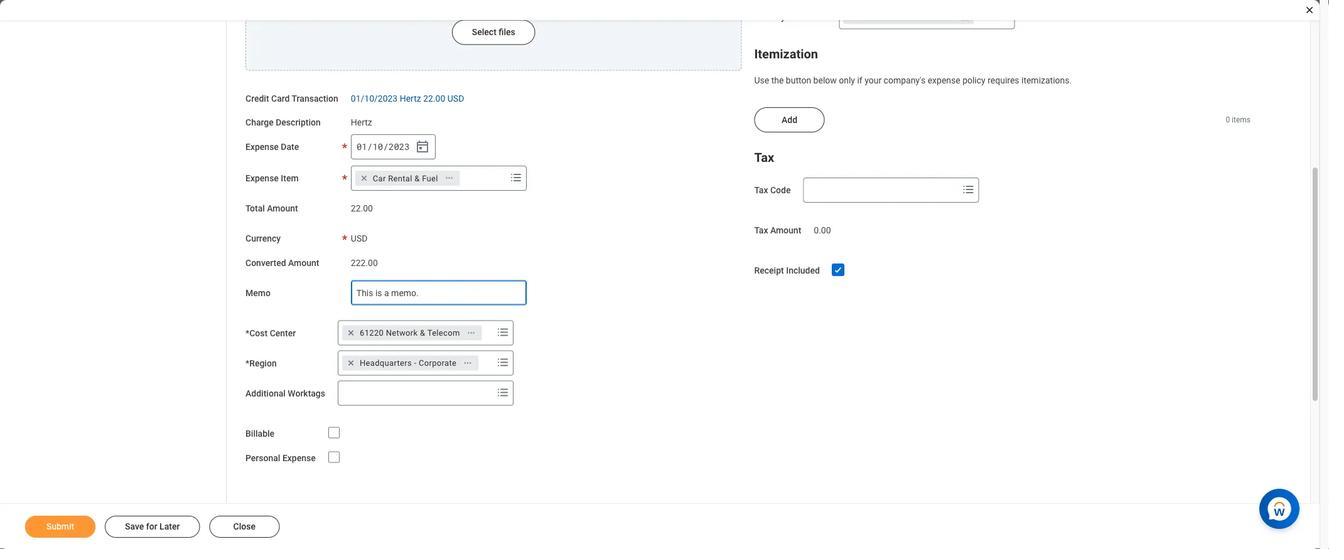 Task type: vqa. For each thing, say whether or not it's contained in the screenshot.
the left Hertz
yes



Task type: describe. For each thing, give the bounding box(es) containing it.
save for later
[[125, 522, 180, 532]]

personal
[[246, 453, 280, 464]]

states
[[888, 12, 913, 22]]

united states of america, press delete to clear value, ctrl + enter opens in new window. option
[[844, 9, 974, 24]]

expense
[[928, 75, 961, 86]]

1 horizontal spatial usd
[[448, 93, 464, 104]]

below
[[814, 75, 837, 86]]

united
[[862, 12, 886, 22]]

credit
[[246, 93, 269, 104]]

*cost center
[[246, 329, 296, 339]]

files
[[499, 27, 516, 38]]

0 horizontal spatial 22.00
[[351, 204, 373, 214]]

workday assistant region
[[1260, 484, 1305, 529]]

dialog containing itemization
[[0, 0, 1320, 550]]

close edit expense report image
[[1305, 5, 1315, 15]]

fuel
[[422, 174, 438, 183]]

car
[[373, 174, 386, 183]]

select files button
[[452, 20, 536, 45]]

hertz inside 01/10/2023 hertz 22.00 usd link
[[400, 93, 421, 104]]

button
[[786, 75, 812, 86]]

charge description element
[[351, 110, 372, 129]]

additional worktags
[[246, 389, 325, 399]]

01/10/2023 hertz 22.00 usd link
[[351, 91, 464, 104]]

0
[[1226, 116, 1231, 125]]

add button
[[755, 108, 825, 133]]

if
[[858, 75, 863, 86]]

related actions image for *cost center
[[467, 329, 476, 338]]

worktags
[[288, 389, 325, 399]]

center
[[270, 329, 296, 339]]

tax group
[[755, 148, 1251, 203]]

headquarters - corporate element
[[360, 358, 457, 369]]

headquarters
[[360, 359, 412, 368]]

prompts image for item
[[509, 170, 524, 185]]

*cost
[[246, 329, 268, 339]]

itemization
[[755, 47, 818, 62]]

your
[[865, 75, 882, 86]]

car rental & fuel element
[[373, 173, 438, 184]]

01 / 10 / 2023
[[357, 141, 410, 153]]

tax for tax code
[[755, 186, 768, 196]]

expense date group
[[351, 135, 436, 160]]

-
[[414, 359, 417, 368]]

charge description
[[246, 118, 321, 128]]

& for item
[[415, 174, 420, 183]]

tax for tax
[[755, 150, 775, 165]]

converted
[[246, 258, 286, 269]]

tax for tax amount
[[755, 226, 768, 236]]

converted amount
[[246, 258, 319, 269]]

total
[[246, 204, 265, 214]]

check small image
[[831, 263, 846, 278]]

1 vertical spatial prompts image
[[496, 356, 511, 371]]

Additional Worktags field
[[339, 383, 493, 405]]

united states of america
[[862, 12, 957, 22]]

tax amount
[[755, 226, 802, 236]]

included
[[787, 266, 820, 276]]

tax code
[[755, 186, 791, 196]]

0 items
[[1226, 116, 1251, 125]]

222.00
[[351, 258, 378, 269]]

1 / from the left
[[367, 141, 373, 153]]

memo
[[246, 288, 271, 299]]

1 vertical spatial hertz
[[351, 118, 372, 128]]

itemization button
[[755, 47, 818, 62]]

*region
[[246, 359, 277, 369]]

united states of america element
[[862, 11, 957, 22]]

description
[[276, 118, 321, 128]]

add
[[782, 115, 798, 125]]

prompts image for *cost center
[[496, 325, 511, 340]]

select files region
[[246, 0, 742, 71]]

headquarters - corporate, press delete to clear value. option
[[342, 356, 479, 371]]

america
[[925, 12, 957, 22]]

car rental & fuel, press delete to clear value. option
[[355, 171, 460, 186]]

currency
[[246, 234, 281, 244]]

x small image for expense item
[[358, 172, 370, 185]]

billable
[[246, 429, 275, 439]]

personal expense
[[246, 453, 316, 464]]



Task type: locate. For each thing, give the bounding box(es) containing it.
0 horizontal spatial usd
[[351, 234, 368, 244]]

telecom
[[428, 329, 460, 338]]

policy
[[963, 75, 986, 86]]

2 vertical spatial tax
[[755, 226, 768, 236]]

select files
[[472, 27, 516, 38]]

1 vertical spatial 22.00
[[351, 204, 373, 214]]

2 vertical spatial amount
[[288, 258, 319, 269]]

x small image left car at the top of the page
[[358, 172, 370, 185]]

for
[[146, 522, 157, 532]]

usd
[[448, 93, 464, 104], [351, 234, 368, 244]]

prompts image
[[509, 170, 524, 185], [496, 356, 511, 371], [496, 386, 511, 401]]

submit
[[46, 522, 74, 532]]

rental
[[388, 174, 412, 183]]

tax up the tax code
[[755, 150, 775, 165]]

amount for converted amount
[[288, 258, 319, 269]]

prompts image for worktags
[[496, 386, 511, 401]]

region
[[25, 0, 227, 509]]

itemizations.
[[1022, 75, 1072, 86]]

0 vertical spatial amount
[[267, 204, 298, 214]]

0 horizontal spatial &
[[415, 174, 420, 183]]

1 horizontal spatial hertz
[[400, 93, 421, 104]]

2 horizontal spatial prompts image
[[997, 9, 1012, 24]]

prompts image inside the tax group
[[961, 182, 976, 198]]

0 vertical spatial prompts image
[[509, 170, 524, 185]]

x small image left united
[[846, 11, 859, 23]]

1 vertical spatial &
[[420, 329, 425, 338]]

close
[[233, 522, 256, 532]]

network
[[386, 329, 418, 338]]

amount right total
[[267, 204, 298, 214]]

country
[[755, 12, 786, 22]]

expense item
[[246, 174, 299, 184]]

save for later button
[[105, 516, 200, 538]]

hertz right 01/10/2023
[[400, 93, 421, 104]]

0 vertical spatial usd
[[448, 93, 464, 104]]

1 horizontal spatial /
[[383, 141, 389, 153]]

amount left 0.00
[[771, 226, 802, 236]]

0 vertical spatial related actions image
[[467, 329, 476, 338]]

& for center
[[420, 329, 425, 338]]

requires
[[988, 75, 1020, 86]]

01/10/2023 hertz 22.00 usd
[[351, 93, 464, 104]]

amount for tax amount
[[771, 226, 802, 236]]

x small image inside '61220 network & telecom, press delete to clear value.' option
[[345, 327, 357, 340]]

transaction
[[292, 93, 338, 104]]

1 horizontal spatial 22.00
[[423, 93, 446, 104]]

61220 network & telecom
[[360, 329, 460, 338]]

1 vertical spatial related actions image
[[464, 359, 472, 368]]

submit button
[[25, 516, 95, 538]]

hertz up 01
[[351, 118, 372, 128]]

headquarters - corporate
[[360, 359, 457, 368]]

0 vertical spatial tax
[[755, 150, 775, 165]]

date
[[281, 142, 299, 152]]

x small image for country
[[846, 11, 859, 23]]

additional
[[246, 389, 286, 399]]

of
[[915, 12, 923, 22]]

x small image for *region
[[345, 357, 357, 370]]

x small image inside 'headquarters - corporate, press delete to clear value.' "option"
[[345, 357, 357, 370]]

10
[[373, 141, 383, 153]]

01/10/2023
[[351, 93, 398, 104]]

related actions image
[[445, 174, 454, 183]]

code
[[771, 186, 791, 196]]

expense right 'personal'
[[283, 453, 316, 464]]

2 tax from the top
[[755, 186, 768, 196]]

save
[[125, 522, 144, 532]]

related actions image right 'telecom'
[[467, 329, 476, 338]]

the
[[772, 75, 784, 86]]

expense down the charge
[[246, 142, 279, 152]]

2 vertical spatial prompts image
[[496, 386, 511, 401]]

related actions image
[[467, 329, 476, 338], [464, 359, 472, 368]]

01
[[357, 141, 367, 153]]

2 / from the left
[[383, 141, 389, 153]]

receipt
[[755, 266, 784, 276]]

61220 network & telecom, press delete to clear value. option
[[342, 326, 482, 341]]

1 vertical spatial prompts image
[[961, 182, 976, 198]]

1 vertical spatial usd
[[351, 234, 368, 244]]

0 vertical spatial prompts image
[[997, 9, 1012, 24]]

company's
[[884, 75, 926, 86]]

car rental & fuel
[[373, 174, 438, 183]]

& left "fuel"
[[415, 174, 420, 183]]

expense for expense date
[[246, 142, 279, 152]]

expense left item
[[246, 174, 279, 184]]

x small image left headquarters
[[345, 357, 357, 370]]

related actions image right corporate
[[464, 359, 472, 368]]

use the button below only if your company's expense policy requires itemizations.
[[755, 75, 1072, 86]]

tax
[[755, 150, 775, 165], [755, 186, 768, 196], [755, 226, 768, 236]]

x small image for *cost center
[[345, 327, 357, 340]]

hertz
[[400, 93, 421, 104], [351, 118, 372, 128]]

& right network
[[420, 329, 425, 338]]

related actions image inside '61220 network & telecom, press delete to clear value.' option
[[467, 329, 476, 338]]

prompts image for country
[[997, 9, 1012, 24]]

total amount
[[246, 204, 298, 214]]

0 vertical spatial expense
[[246, 142, 279, 152]]

tax left the code
[[755, 186, 768, 196]]

0 horizontal spatial prompts image
[[496, 325, 511, 340]]

ext link image
[[959, 11, 972, 23]]

1 vertical spatial expense
[[246, 174, 279, 184]]

charge
[[246, 118, 274, 128]]

x small image left the 61220 at the bottom left of page
[[345, 327, 357, 340]]

1 vertical spatial amount
[[771, 226, 802, 236]]

amount for total amount
[[267, 204, 298, 214]]

prompts image
[[997, 9, 1012, 24], [961, 182, 976, 198], [496, 325, 511, 340]]

/
[[367, 141, 373, 153], [383, 141, 389, 153]]

1 tax from the top
[[755, 150, 775, 165]]

Memo text field
[[351, 281, 527, 306]]

expense
[[246, 142, 279, 152], [246, 174, 279, 184], [283, 453, 316, 464]]

22.00 down car at the top of the page
[[351, 204, 373, 214]]

1 horizontal spatial &
[[420, 329, 425, 338]]

61220 network & telecom element
[[360, 328, 460, 339]]

1 vertical spatial tax
[[755, 186, 768, 196]]

2 vertical spatial expense
[[283, 453, 316, 464]]

x small image
[[846, 11, 859, 23], [358, 172, 370, 185], [345, 327, 357, 340], [345, 357, 357, 370]]

credit card transaction
[[246, 93, 338, 104]]

prompts image for tax code
[[961, 182, 976, 198]]

22.00 up calendar image
[[423, 93, 446, 104]]

receipt included
[[755, 266, 820, 276]]

2023
[[389, 141, 410, 153]]

item
[[281, 174, 299, 184]]

use
[[755, 75, 770, 86]]

later
[[160, 522, 180, 532]]

items
[[1232, 116, 1251, 125]]

tax button
[[755, 150, 775, 165]]

3 tax from the top
[[755, 226, 768, 236]]

0 vertical spatial hertz
[[400, 93, 421, 104]]

itemization group
[[755, 44, 1251, 86]]

2 vertical spatial prompts image
[[496, 325, 511, 340]]

amount right converted
[[288, 258, 319, 269]]

/ right 01
[[367, 141, 373, 153]]

related actions image for *region
[[464, 359, 472, 368]]

61220
[[360, 329, 384, 338]]

0.00
[[814, 226, 831, 236]]

action bar region
[[0, 504, 1320, 550]]

expense date
[[246, 142, 299, 152]]

Tax Code field
[[804, 179, 959, 202]]

0 horizontal spatial /
[[367, 141, 373, 153]]

card
[[271, 93, 290, 104]]

1 horizontal spatial prompts image
[[961, 182, 976, 198]]

0 vertical spatial 22.00
[[423, 93, 446, 104]]

only
[[839, 75, 855, 86]]

close button
[[209, 516, 280, 538]]

/ right 10
[[383, 141, 389, 153]]

corporate
[[419, 359, 457, 368]]

tax up receipt
[[755, 226, 768, 236]]

amount
[[267, 204, 298, 214], [771, 226, 802, 236], [288, 258, 319, 269]]

22.00
[[423, 93, 446, 104], [351, 204, 373, 214]]

select
[[472, 27, 497, 38]]

0 horizontal spatial hertz
[[351, 118, 372, 128]]

calendar image
[[415, 140, 430, 155]]

0 vertical spatial &
[[415, 174, 420, 183]]

related actions image inside 'headquarters - corporate, press delete to clear value.' "option"
[[464, 359, 472, 368]]

expense for expense item
[[246, 174, 279, 184]]

&
[[415, 174, 420, 183], [420, 329, 425, 338]]

dialog
[[0, 0, 1320, 550]]



